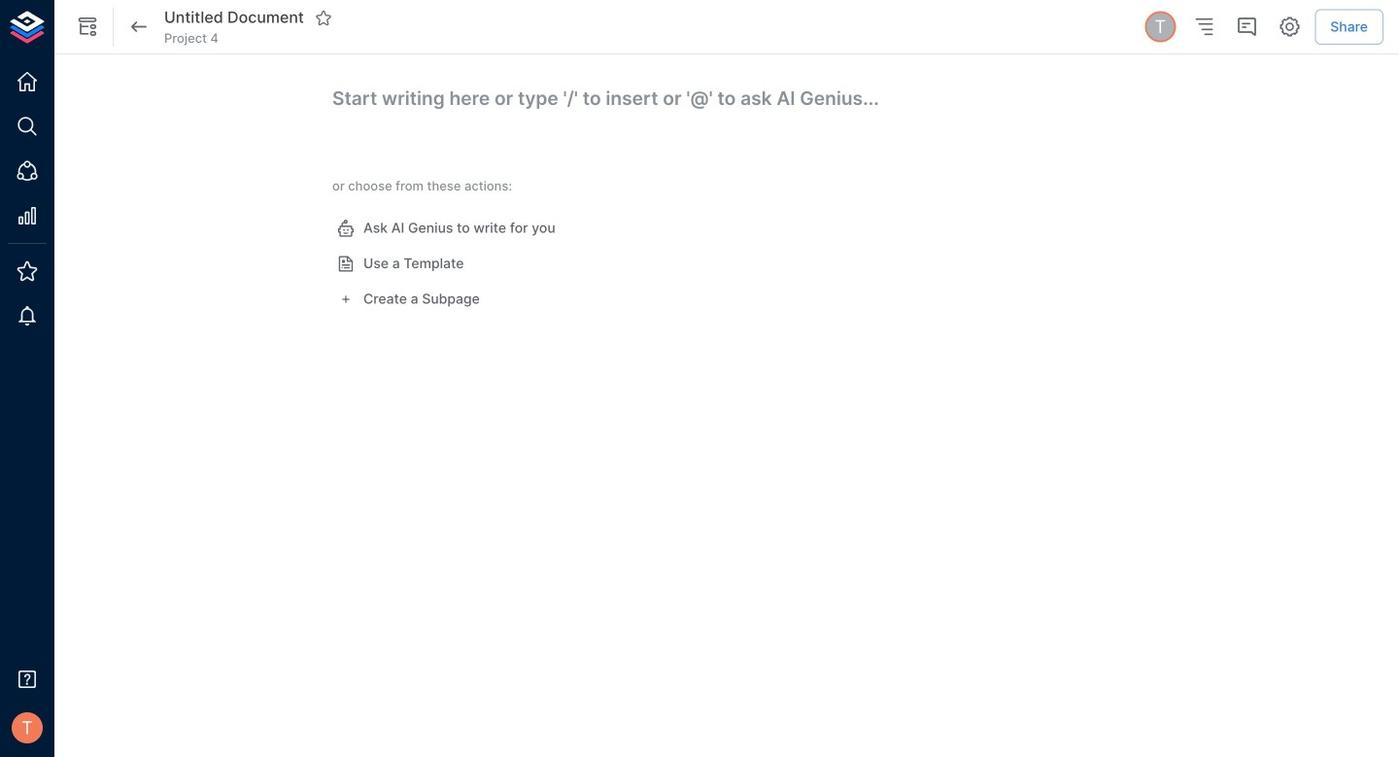 Task type: describe. For each thing, give the bounding box(es) containing it.
table of contents image
[[1193, 15, 1216, 38]]

comments image
[[1235, 15, 1259, 38]]

show wiki image
[[76, 15, 99, 38]]



Task type: locate. For each thing, give the bounding box(es) containing it.
favorite image
[[315, 9, 332, 27]]

settings image
[[1278, 15, 1301, 38]]

go back image
[[127, 15, 151, 38]]



Task type: vqa. For each thing, say whether or not it's contained in the screenshot.
Favorite IMAGE at the top left of page
yes



